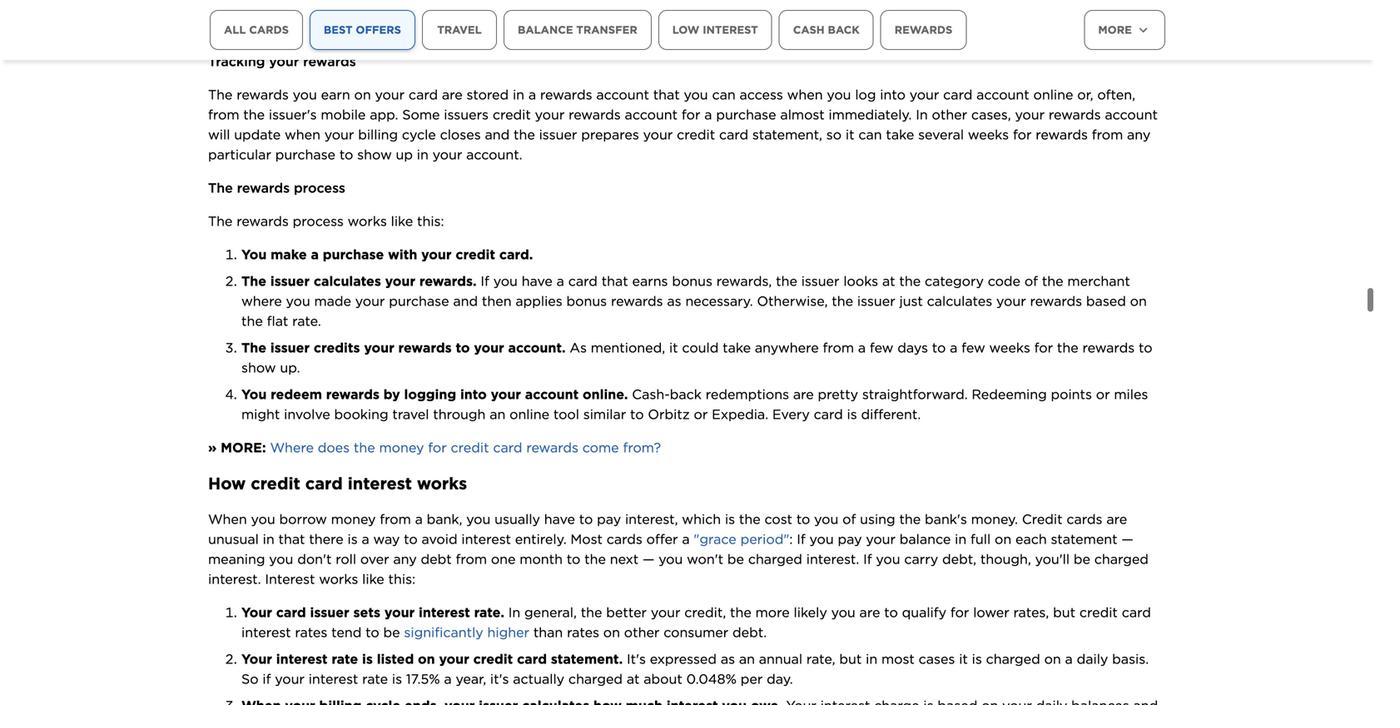 Task type: locate. For each thing, give the bounding box(es) containing it.
rewards.
[[420, 272, 477, 289]]

this: inside : if you pay your balance in full on each statement — meaning you don't roll over any debt from one month to the next — you won't be charged interest. if you carry debt, though, you'll be charged interest. interest works like this:
[[389, 571, 416, 587]]

works inside : if you pay your balance in full on each statement — meaning you don't roll over any debt from one month to the next — you won't be charged interest. if you carry debt, though, you'll be charged interest. interest works like this:
[[319, 571, 358, 587]]

purchase down rewards.
[[389, 292, 449, 309]]

if down the using
[[864, 551, 872, 567]]

0 vertical spatial your
[[241, 604, 272, 620]]

many credit card users carry multiple cards with bonus rewards in different categories, plus a flat-rate card for purchases that fall outside those categories.
[[208, 0, 1153, 36]]

earns
[[632, 272, 668, 289]]

1 vertical spatial account.
[[508, 339, 566, 355]]

0 vertical spatial this:
[[417, 213, 444, 229]]

1 horizontal spatial when
[[787, 86, 823, 102]]

cases,
[[972, 106, 1012, 122]]

be down statement
[[1074, 551, 1091, 567]]

card down pretty
[[814, 406, 843, 422]]

or
[[1097, 386, 1111, 402], [694, 406, 708, 422]]

the for the rewards process works like this:
[[208, 213, 233, 229]]

credits
[[314, 339, 360, 355]]

different
[[646, 0, 703, 16]]

your down meaning
[[241, 604, 272, 620]]

few left the days
[[870, 339, 894, 355]]

travel link
[[422, 10, 497, 50]]

rate inside 'many credit card users carry multiple cards with bonus rewards in different categories, plus a flat-rate card for purchases that fall outside those categories.'
[[853, 0, 879, 16]]

0 horizontal spatial in
[[509, 604, 521, 620]]

1 horizontal spatial rates
[[567, 624, 600, 640]]

for inside in general, the better your credit, the more likely you are to qualify for lower rates, but credit card interest rates tend to be
[[951, 604, 970, 620]]

the rewards process
[[208, 179, 346, 195]]

0 horizontal spatial or
[[694, 406, 708, 422]]

mobile
[[321, 106, 366, 122]]

1 vertical spatial as
[[721, 651, 735, 667]]

card
[[290, 0, 319, 16], [883, 0, 912, 16], [409, 86, 438, 102], [944, 86, 973, 102], [719, 126, 749, 142], [569, 272, 598, 289], [814, 406, 843, 422], [493, 439, 523, 455], [305, 473, 343, 493], [276, 604, 306, 620], [1122, 604, 1152, 620], [517, 651, 547, 667]]

different.
[[862, 406, 921, 422]]

1 vertical spatial have
[[544, 511, 575, 527]]

1 vertical spatial and
[[453, 292, 478, 309]]

0 horizontal spatial calculates
[[314, 272, 381, 289]]

0 vertical spatial rate.
[[292, 312, 321, 329]]

2 vertical spatial if
[[864, 551, 872, 567]]

that left fall
[[1009, 0, 1036, 16]]

works up bank,
[[417, 473, 467, 493]]

sets
[[354, 604, 381, 620]]

rewards inside 'many credit card users carry multiple cards with bonus rewards in different categories, plus a flat-rate card for purchases that fall outside those categories.'
[[574, 0, 626, 16]]

product offers quick filters tab list
[[210, 10, 1028, 97]]

you up then at the top of page
[[494, 272, 518, 289]]

0 vertical spatial when
[[787, 86, 823, 102]]

up.
[[280, 359, 300, 375]]

0 vertical spatial calculates
[[314, 272, 381, 289]]

rewards,
[[717, 272, 772, 289]]

1 vertical spatial this:
[[389, 571, 416, 587]]

most
[[571, 531, 603, 547]]

the down looks
[[832, 292, 854, 309]]

it inside the rewards you earn on your card are stored in a rewards account that you can access when you log into your card account online or, often, from the issuer's mobile app. some issuers credit your rewards account for a purchase almost immediately. in other cases, your rewards account will update when your billing cycle closes and the issuer prepares your credit card statement, so it can take several weeks for rewards from any particular purchase to show up in your account.
[[846, 126, 855, 142]]

in inside in general, the better your credit, the more likely you are to qualify for lower rates, but credit card interest rates tend to be
[[509, 604, 521, 620]]

0 vertical spatial have
[[522, 272, 553, 289]]

0 vertical spatial as
[[667, 292, 682, 309]]

to inside cash-back redemptions are pretty straightforward. redeeming points or miles might involve booking travel through an online tool similar to orbitz or expedia. every card is different.
[[630, 406, 644, 422]]

0 vertical spatial and
[[485, 126, 510, 142]]

interest inside : if you pay your balance in full on each statement — meaning you don't roll over any debt from one month to the next — you won't be charged interest. if you carry debt, though, you'll be charged interest. interest works like this:
[[265, 571, 315, 587]]

the down the tracking
[[208, 86, 233, 102]]

but right rates,
[[1054, 604, 1076, 620]]

interest. down meaning
[[208, 571, 261, 587]]

1 horizontal spatial it
[[846, 126, 855, 142]]

0 horizontal spatial carry
[[362, 0, 396, 16]]

0 horizontal spatial with
[[388, 246, 418, 262]]

a inside if you have a card that earns bonus rewards, the issuer looks at the category code of the merchant where you made your purchase and then applies bonus rewards as necessary. otherwise, the issuer just calculates your rewards based on the flat rate.
[[557, 272, 565, 289]]

update
[[234, 126, 281, 142]]

2 vertical spatial it
[[959, 651, 968, 667]]

otherwise,
[[757, 292, 828, 309]]

0 vertical spatial in
[[916, 106, 928, 122]]

like inside : if you pay your balance in full on each statement — meaning you don't roll over any debt from one month to the next — you won't be charged interest. if you carry debt, though, you'll be charged interest. interest works like this:
[[362, 571, 385, 587]]

credit inside 'many credit card users carry multiple cards with bonus rewards in different categories, plus a flat-rate card for purchases that fall outside those categories.'
[[247, 0, 286, 16]]

0 horizontal spatial and
[[453, 292, 478, 309]]

through
[[433, 406, 486, 422]]

1 rates from the left
[[295, 624, 328, 640]]

0 horizontal spatial like
[[362, 571, 385, 587]]

the inside as mentioned, it could take anywhere from a few days to a few weeks for the rewards to show up.
[[1058, 339, 1079, 355]]

if up then at the top of page
[[481, 272, 490, 289]]

1 horizontal spatial be
[[728, 551, 744, 567]]

for
[[916, 0, 935, 16], [682, 106, 701, 122], [1013, 126, 1032, 142], [1035, 339, 1054, 355], [428, 439, 447, 455], [951, 604, 970, 620]]

with up balance
[[497, 0, 526, 16]]

like
[[391, 213, 413, 229], [362, 571, 385, 587]]

card up rewards
[[883, 0, 912, 16]]

higher
[[488, 624, 530, 640]]

have
[[522, 272, 553, 289], [544, 511, 575, 527]]

balance
[[518, 23, 573, 36]]

and inside if you have a card that earns bonus rewards, the issuer looks at the category code of the merchant where you made your purchase and then applies bonus rewards as necessary. otherwise, the issuer just calculates your rewards based on the flat rate.
[[453, 292, 478, 309]]

on inside if you have a card that earns bonus rewards, the issuer looks at the category code of the merchant where you made your purchase and then applies bonus rewards as necessary. otherwise, the issuer just calculates your rewards based on the flat rate.
[[1131, 292, 1147, 309]]

is
[[847, 406, 858, 422], [725, 511, 735, 527], [348, 531, 358, 547], [362, 651, 373, 667], [972, 651, 983, 667], [392, 671, 402, 687]]

2 you from the top
[[241, 386, 267, 402]]

as up 0.048%
[[721, 651, 735, 667]]

0 vertical spatial if
[[481, 272, 490, 289]]

it inside as mentioned, it could take anywhere from a few days to a few weeks for the rewards to show up.
[[669, 339, 678, 355]]

0 horizontal spatial few
[[870, 339, 894, 355]]

0 vertical spatial pay
[[597, 511, 621, 527]]

bonus
[[530, 0, 570, 16], [672, 272, 713, 289], [567, 292, 607, 309]]

using
[[860, 511, 896, 527]]

into inside the rewards you earn on your card are stored in a rewards account that you can access when you log into your card account online or, often, from the issuer's mobile app. some issuers credit your rewards account for a purchase almost immediately. in other cases, your rewards account will update when your billing cycle closes and the issuer prepares your credit card statement, so it can take several weeks for rewards from any particular purchase to show up in your account.
[[880, 86, 906, 102]]

1 horizontal spatial in
[[916, 106, 928, 122]]

the down most
[[585, 551, 606, 567]]

offer
[[647, 531, 678, 547]]

0 horizontal spatial rate.
[[292, 312, 321, 329]]

to up you redeem rewards by logging into your account online. at the left bottom of page
[[456, 339, 470, 355]]

rates left the tend
[[295, 624, 328, 640]]

money up there
[[331, 511, 376, 527]]

tool
[[554, 406, 580, 422]]

general,
[[525, 604, 577, 620]]

flat
[[267, 312, 288, 329]]

1 vertical spatial if
[[797, 531, 806, 547]]

better
[[606, 604, 647, 620]]

on inside : if you pay your balance in full on each statement — meaning you don't roll over any debt from one month to the next — you won't be charged interest. if you carry debt, though, you'll be charged interest. interest works like this:
[[995, 531, 1012, 547]]

that inside the rewards you earn on your card are stored in a rewards account that you can access when you log into your card account online or, often, from the issuer's mobile app. some issuers credit your rewards account for a purchase almost immediately. in other cases, your rewards account will update when your billing cycle closes and the issuer prepares your credit card statement, so it can take several weeks for rewards from any particular purchase to show up in your account.
[[653, 86, 680, 102]]

1 vertical spatial online
[[510, 406, 550, 422]]

0 horizontal spatial money
[[331, 511, 376, 527]]

your for in general, the better your credit, the more likely you are to qualify for lower rates, but credit card interest rates tend to be
[[241, 604, 272, 620]]

1 vertical spatial process
[[293, 213, 344, 229]]

»
[[208, 439, 217, 455]]

2 vertical spatial rate
[[362, 671, 388, 687]]

2 your from the top
[[241, 651, 272, 667]]

of right code
[[1025, 272, 1038, 289]]

1 horizontal spatial show
[[357, 146, 392, 162]]

that down "borrow"
[[279, 531, 305, 547]]

at right looks
[[883, 272, 896, 289]]

cards up travel
[[457, 0, 493, 16]]

carry down balance
[[905, 551, 939, 567]]

on up though,
[[995, 531, 1012, 547]]

redeem
[[271, 386, 322, 402]]

0 vertical spatial —
[[1122, 531, 1134, 547]]

issuer down looks
[[858, 292, 896, 309]]

» more: where does the money for credit card rewards come from?
[[208, 439, 661, 455]]

all cards link
[[210, 10, 303, 50]]

1 horizontal spatial online
[[1034, 86, 1074, 102]]

is inside cash-back redemptions are pretty straightforward. redeeming points or miles might involve booking travel through an online tool similar to orbitz or expedia. every card is different.
[[847, 406, 858, 422]]

works up you make a purchase with your credit card.
[[348, 213, 387, 229]]

an inside cash-back redemptions are pretty straightforward. redeeming points or miles might involve booking travel through an online tool similar to orbitz or expedia. every card is different.
[[490, 406, 506, 422]]

weeks down cases,
[[968, 126, 1009, 142]]

1 vertical spatial —
[[643, 551, 655, 567]]

weeks
[[968, 126, 1009, 142], [990, 339, 1031, 355]]

earn
[[321, 86, 350, 102]]

2 vertical spatial works
[[319, 571, 358, 587]]

interest
[[703, 23, 758, 36], [265, 571, 315, 587]]

process up make
[[293, 213, 344, 229]]

be down "grace period" link
[[728, 551, 744, 567]]

into right 'log' at right
[[880, 86, 906, 102]]

few up redeeming
[[962, 339, 986, 355]]

any down often,
[[1128, 126, 1151, 142]]

on inside "it's expressed as an annual rate, but in most cases it is charged on a daily basis. so if your interest rate is 17.5% a year, it's actually charged at about 0.048% per day."
[[1045, 651, 1062, 667]]

it's
[[490, 671, 509, 687]]

1 you from the top
[[241, 246, 267, 262]]

to inside : if you pay your balance in full on each statement — meaning you don't roll over any debt from one month to the next — you won't be charged interest. if you carry debt, though, you'll be charged interest. interest works like this:
[[567, 551, 581, 567]]

1 vertical spatial take
[[723, 339, 751, 355]]

1 horizontal spatial with
[[497, 0, 526, 16]]

account. left as
[[508, 339, 566, 355]]

can left the access
[[712, 86, 736, 102]]

your inside : if you pay your balance in full on each statement — meaning you don't roll over any debt from one month to the next — you won't be charged interest. if you carry debt, though, you'll be charged interest. interest works like this:
[[866, 531, 896, 547]]

pretty
[[818, 386, 859, 402]]

cash
[[793, 23, 825, 36]]

1 vertical spatial money
[[331, 511, 376, 527]]

1 horizontal spatial few
[[962, 339, 986, 355]]

one
[[491, 551, 516, 567]]

0 vertical spatial but
[[1054, 604, 1076, 620]]

rate inside "it's expressed as an annual rate, but in most cases it is charged on a daily basis. so if your interest rate is 17.5% a year, it's actually charged at about 0.048% per day."
[[362, 671, 388, 687]]

card inside in general, the better your credit, the more likely you are to qualify for lower rates, but credit card interest rates tend to be
[[1122, 604, 1152, 620]]

0 horizontal spatial an
[[490, 406, 506, 422]]

the for the rewards you earn on your card are stored in a rewards account that you can access when you log into your card account online or, often, from the issuer's mobile app. some issuers credit your rewards account for a purchase almost immediately. in other cases, your rewards account will update when your billing cycle closes and the issuer prepares your credit card statement, so it can take several weeks for rewards from any particular purchase to show up in your account.
[[208, 86, 233, 102]]

full
[[971, 531, 991, 547]]

0 horizontal spatial into
[[460, 386, 487, 402]]

2 horizontal spatial if
[[864, 551, 872, 567]]

an up per
[[739, 651, 755, 667]]

of inside if you have a card that earns bonus rewards, the issuer looks at the category code of the merchant where you made your purchase and then applies bonus rewards as necessary. otherwise, the issuer just calculates your rewards based on the flat rate.
[[1025, 272, 1038, 289]]

in right up
[[417, 146, 429, 162]]

1 horizontal spatial rate.
[[474, 604, 505, 620]]

merchant
[[1068, 272, 1131, 289]]

rewards link
[[881, 10, 967, 50]]

works
[[348, 213, 387, 229], [417, 473, 467, 493], [319, 571, 358, 587]]

the up otherwise, at the right top of page
[[776, 272, 798, 289]]

up
[[396, 146, 413, 162]]

if
[[481, 272, 490, 289], [797, 531, 806, 547], [864, 551, 872, 567]]

to up most
[[579, 511, 593, 527]]

with up the issuer calculates your rewards.
[[388, 246, 418, 262]]

0 vertical spatial carry
[[362, 0, 396, 16]]

1 horizontal spatial any
[[1128, 126, 1151, 142]]

1 horizontal spatial if
[[797, 531, 806, 547]]

1 vertical spatial of
[[843, 511, 856, 527]]

1 horizontal spatial carry
[[905, 551, 939, 567]]

0 horizontal spatial be
[[383, 624, 400, 640]]

few
[[870, 339, 894, 355], [962, 339, 986, 355]]

1 your from the top
[[241, 604, 272, 620]]

the right does
[[354, 439, 375, 455]]

0 vertical spatial account.
[[466, 146, 523, 162]]

show
[[357, 146, 392, 162], [241, 359, 276, 375]]

have up entirely.
[[544, 511, 575, 527]]

pay up most
[[597, 511, 621, 527]]

purchase inside if you have a card that earns bonus rewards, the issuer looks at the category code of the merchant where you made your purchase and then applies bonus rewards as necessary. otherwise, the issuer just calculates your rewards based on the flat rate.
[[389, 292, 449, 309]]

0 vertical spatial can
[[712, 86, 736, 102]]

credit,
[[685, 604, 726, 620]]

weeks inside as mentioned, it could take anywhere from a few days to a few weeks for the rewards to show up.
[[990, 339, 1031, 355]]

1 vertical spatial interest
[[265, 571, 315, 587]]

so
[[827, 126, 842, 142]]

anywhere
[[755, 339, 819, 355]]

take down immediately.
[[886, 126, 915, 142]]

charged down period"
[[748, 551, 803, 567]]

many
[[208, 0, 243, 16]]

almost
[[781, 106, 825, 122]]

1 horizontal spatial interest
[[703, 23, 758, 36]]

in inside the rewards you earn on your card are stored in a rewards account that you can access when you log into your card account online or, often, from the issuer's mobile app. some issuers credit your rewards account for a purchase almost immediately. in other cases, your rewards account will update when your billing cycle closes and the issuer prepares your credit card statement, so it can take several weeks for rewards from any particular purchase to show up in your account.
[[916, 106, 928, 122]]

issuer up the tend
[[310, 604, 350, 620]]

more
[[1099, 23, 1132, 36]]

other
[[932, 106, 968, 122], [624, 624, 660, 640]]

expedia.
[[712, 406, 769, 422]]

2 horizontal spatial it
[[959, 651, 968, 667]]

any inside the rewards you earn on your card are stored in a rewards account that you can access when you log into your card account online or, often, from the issuer's mobile app. some issuers credit your rewards account for a purchase almost immediately. in other cases, your rewards account will update when your billing cycle closes and the issuer prepares your credit card statement, so it can take several weeks for rewards from any particular purchase to show up in your account.
[[1128, 126, 1151, 142]]

the up points
[[1058, 339, 1079, 355]]

0 vertical spatial show
[[357, 146, 392, 162]]

are left qualify
[[860, 604, 881, 620]]

of left the using
[[843, 511, 856, 527]]

account.
[[466, 146, 523, 162], [508, 339, 566, 355]]

often,
[[1098, 86, 1136, 102]]

bonus inside 'many credit card users carry multiple cards with bonus rewards in different categories, plus a flat-rate card for purchases that fall outside those categories.'
[[530, 0, 570, 16]]

: if you pay your balance in full on each statement — meaning you don't roll over any debt from one month to the next — you won't be charged interest. if you carry debt, though, you'll be charged interest. interest works like this:
[[208, 531, 1149, 587]]

as
[[570, 339, 587, 355]]

necessary.
[[686, 292, 753, 309]]

0 vertical spatial take
[[886, 126, 915, 142]]

cash-back redemptions are pretty straightforward. redeeming points or miles might involve booking travel through an online tool similar to orbitz or expedia. every card is different.
[[241, 386, 1149, 422]]

as inside if you have a card that earns bonus rewards, the issuer looks at the category code of the merchant where you made your purchase and then applies bonus rewards as necessary. otherwise, the issuer just calculates your rewards based on the flat rate.
[[667, 292, 682, 309]]

1 vertical spatial it
[[669, 339, 678, 355]]

cards up 'next'
[[607, 531, 643, 547]]

card inside if you have a card that earns bonus rewards, the issuer looks at the category code of the merchant where you made your purchase and then applies bonus rewards as necessary. otherwise, the issuer just calculates your rewards based on the flat rate.
[[569, 272, 598, 289]]

a
[[814, 0, 822, 16], [529, 86, 536, 102], [705, 106, 712, 122], [311, 246, 319, 262], [557, 272, 565, 289], [858, 339, 866, 355], [950, 339, 958, 355], [415, 511, 423, 527], [362, 531, 370, 547], [682, 531, 690, 547], [1066, 651, 1073, 667], [444, 671, 452, 687]]

take
[[886, 126, 915, 142], [723, 339, 751, 355]]

back
[[670, 386, 702, 402]]

over
[[360, 551, 389, 567]]

the inside : if you pay your balance in full on each statement — meaning you don't roll over any debt from one month to the next — you won't be charged interest. if you carry debt, though, you'll be charged interest. interest works like this:
[[585, 551, 606, 567]]

at inside "it's expressed as an annual rate, but in most cases it is charged on a daily basis. so if your interest rate is 17.5% a year, it's actually charged at about 0.048% per day."
[[627, 671, 640, 687]]

an right through
[[490, 406, 506, 422]]

online.
[[583, 386, 628, 402]]

online left tool
[[510, 406, 550, 422]]

where does the money for credit card rewards come from? link
[[270, 439, 661, 455]]

interest down don't
[[265, 571, 315, 587]]

online left or,
[[1034, 86, 1074, 102]]

particular
[[208, 146, 271, 162]]

1 vertical spatial carry
[[905, 551, 939, 567]]

account. down the closes
[[466, 146, 523, 162]]

the for the issuer calculates your rewards.
[[241, 272, 267, 289]]

closes
[[440, 126, 481, 142]]

but inside in general, the better your credit, the more likely you are to qualify for lower rates, but credit card interest rates tend to be
[[1054, 604, 1076, 620]]

as down earns
[[667, 292, 682, 309]]

that down the low
[[653, 86, 680, 102]]

1 vertical spatial with
[[388, 246, 418, 262]]

rewards inside as mentioned, it could take anywhere from a few days to a few weeks for the rewards to show up.
[[1083, 339, 1135, 355]]

1 horizontal spatial —
[[1122, 531, 1134, 547]]

weeks up redeeming
[[990, 339, 1031, 355]]

but inside "it's expressed as an annual rate, but in most cases it is charged on a daily basis. so if your interest rate is 17.5% a year, it's actually charged at about 0.048% per day."
[[840, 651, 862, 667]]

year,
[[456, 671, 486, 687]]

0 vertical spatial weeks
[[968, 126, 1009, 142]]

—
[[1122, 531, 1134, 547], [643, 551, 655, 567]]

the inside the rewards you earn on your card are stored in a rewards account that you can access when you log into your card account online or, often, from the issuer's mobile app. some issuers credit your rewards account for a purchase almost immediately. in other cases, your rewards account will update when your billing cycle closes and the issuer prepares your credit card statement, so it can take several weeks for rewards from any particular purchase to show up in your account.
[[208, 86, 233, 102]]

is down pretty
[[847, 406, 858, 422]]

0 vertical spatial process
[[294, 179, 346, 195]]

0 vertical spatial other
[[932, 106, 968, 122]]

0 vertical spatial into
[[880, 86, 906, 102]]

0 horizontal spatial take
[[723, 339, 751, 355]]

1 horizontal spatial take
[[886, 126, 915, 142]]

1 horizontal spatial into
[[880, 86, 906, 102]]

card up the "actually"
[[517, 651, 547, 667]]

when
[[787, 86, 823, 102], [285, 126, 321, 142]]

1 vertical spatial other
[[624, 624, 660, 640]]

all
[[224, 23, 246, 36]]

1 vertical spatial weeks
[[990, 339, 1031, 355]]

0 horizontal spatial interest.
[[208, 571, 261, 587]]

an inside "it's expressed as an annual rate, but in most cases it is charged on a daily basis. so if your interest rate is 17.5% a year, it's actually charged at about 0.048% per day."
[[739, 651, 755, 667]]

0 horizontal spatial online
[[510, 406, 550, 422]]

card up as
[[569, 272, 598, 289]]

interest inside when you borrow money from a bank, you usually have to pay interest, which is the cost to you of using the bank's money. credit cards are unusual in that there is a way to avoid interest entirely. most cards offer a
[[462, 531, 511, 547]]

that inside when you borrow money from a bank, you usually have to pay interest, which is the cost to you of using the bank's money. credit cards are unusual in that there is a way to avoid interest entirely. most cards offer a
[[279, 531, 305, 547]]

1 vertical spatial pay
[[838, 531, 862, 547]]

1 horizontal spatial calculates
[[927, 292, 993, 309]]

can down immediately.
[[859, 126, 882, 142]]

0 horizontal spatial rates
[[295, 624, 328, 640]]

0 vertical spatial or
[[1097, 386, 1111, 402]]

1 vertical spatial any
[[393, 551, 417, 567]]

this:
[[417, 213, 444, 229], [389, 571, 416, 587]]

in left full
[[955, 531, 967, 547]]

1 horizontal spatial or
[[1097, 386, 1111, 402]]

bonus up balance
[[530, 0, 570, 16]]

actually
[[513, 671, 565, 687]]

1 vertical spatial rate
[[332, 651, 358, 667]]

2 vertical spatial bonus
[[567, 292, 607, 309]]

0 horizontal spatial interest
[[265, 571, 315, 587]]

purchase down issuer's
[[275, 146, 336, 162]]

0 vertical spatial interest
[[703, 23, 758, 36]]

online inside the rewards you earn on your card are stored in a rewards account that you can access when you log into your card account online or, often, from the issuer's mobile app. some issuers credit your rewards account for a purchase almost immediately. in other cases, your rewards account will update when your billing cycle closes and the issuer prepares your credit card statement, so it can take several weeks for rewards from any particular purchase to show up in your account.
[[1034, 86, 1074, 102]]

0 horizontal spatial any
[[393, 551, 417, 567]]

1 horizontal spatial pay
[[838, 531, 862, 547]]

2 horizontal spatial rate
[[853, 0, 879, 16]]

are up the issuers
[[442, 86, 463, 102]]

bank's
[[925, 511, 967, 527]]

to down most
[[567, 551, 581, 567]]

credit inside in general, the better your credit, the more likely you are to qualify for lower rates, but credit card interest rates tend to be
[[1080, 604, 1118, 620]]

it right cases at the bottom right of page
[[959, 651, 968, 667]]

bonus up necessary.
[[672, 272, 713, 289]]

"grace
[[694, 531, 737, 547]]

1 vertical spatial in
[[509, 604, 521, 620]]

it
[[846, 126, 855, 142], [669, 339, 678, 355], [959, 651, 968, 667]]

you left 'log' at right
[[827, 86, 852, 102]]

from inside when you borrow money from a bank, you usually have to pay interest, which is the cost to you of using the bank's money. credit cards are unusual in that there is a way to avoid interest entirely. most cards offer a
[[380, 511, 411, 527]]

take inside as mentioned, it could take anywhere from a few days to a few weeks for the rewards to show up.
[[723, 339, 751, 355]]

when
[[208, 511, 247, 527]]

account. inside the rewards you earn on your card are stored in a rewards account that you can access when you log into your card account online or, often, from the issuer's mobile app. some issuers credit your rewards account for a purchase almost immediately. in other cases, your rewards account will update when your billing cycle closes and the issuer prepares your credit card statement, so it can take several weeks for rewards from any particular purchase to show up in your account.
[[466, 146, 523, 162]]

at inside if you have a card that earns bonus rewards, the issuer looks at the category code of the merchant where you made your purchase and then applies bonus rewards as necessary. otherwise, the issuer just calculates your rewards based on the flat rate.
[[883, 272, 896, 289]]

card up cases,
[[944, 86, 973, 102]]

rate down the tend
[[332, 651, 358, 667]]

pay down the using
[[838, 531, 862, 547]]

0 horizontal spatial but
[[840, 651, 862, 667]]

1 horizontal spatial money
[[379, 439, 424, 455]]

cards inside product offers quick filters tab list
[[249, 23, 289, 36]]

to down mobile
[[340, 146, 353, 162]]

or down back
[[694, 406, 708, 422]]

balance transfer link
[[504, 10, 652, 50]]

come
[[583, 439, 619, 455]]



Task type: vqa. For each thing, say whether or not it's contained in the screenshot.
As
yes



Task type: describe. For each thing, give the bounding box(es) containing it.
make
[[271, 246, 307, 262]]

travel
[[393, 406, 429, 422]]

from up "will"
[[208, 106, 239, 122]]

category
[[925, 272, 984, 289]]

the left merchant
[[1042, 272, 1064, 289]]

rate. inside if you have a card that earns bonus rewards, the issuer looks at the category code of the merchant where you made your purchase and then applies bonus rewards as necessary. otherwise, the issuer just calculates your rewards based on the flat rate.
[[292, 312, 321, 329]]

back
[[828, 23, 860, 36]]

pay inside : if you pay your balance in full on each statement — meaning you don't roll over any debt from one month to the next — you won't be charged interest. if you carry debt, though, you'll be charged interest. interest works like this:
[[838, 531, 862, 547]]

for inside as mentioned, it could take anywhere from a few days to a few weeks for the rewards to show up.
[[1035, 339, 1054, 355]]

prepares
[[581, 126, 639, 142]]

low interest link
[[659, 10, 773, 50]]

by
[[384, 386, 400, 402]]

1 vertical spatial interest.
[[208, 571, 261, 587]]

you right when
[[251, 511, 275, 527]]

other inside the rewards you earn on your card are stored in a rewards account that you can access when you log into your card account online or, often, from the issuer's mobile app. some issuers credit your rewards account for a purchase almost immediately. in other cases, your rewards account will update when your billing cycle closes and the issuer prepares your credit card statement, so it can take several weeks for rewards from any particular purchase to show up in your account.
[[932, 106, 968, 122]]

purchases
[[939, 0, 1005, 16]]

and inside the rewards you earn on your card are stored in a rewards account that you can access when you log into your card account online or, often, from the issuer's mobile app. some issuers credit your rewards account for a purchase almost immediately. in other cases, your rewards account will update when your billing cycle closes and the issuer prepares your credit card statement, so it can take several weeks for rewards from any particular purchase to show up in your account.
[[485, 126, 510, 142]]

from inside as mentioned, it could take anywhere from a few days to a few weeks for the rewards to show up.
[[823, 339, 854, 355]]

are inside in general, the better your credit, the more likely you are to qualify for lower rates, but credit card interest rates tend to be
[[860, 604, 881, 620]]

pay inside when you borrow money from a bank, you usually have to pay interest, which is the cost to you of using the bank's money. credit cards are unusual in that there is a way to avoid interest entirely. most cards offer a
[[597, 511, 621, 527]]

outside
[[1063, 0, 1113, 16]]

1 horizontal spatial interest.
[[807, 551, 860, 567]]

card.
[[500, 246, 533, 262]]

interest inside "it's expressed as an annual rate, but in most cases it is charged on a daily basis. so if your interest rate is 17.5% a year, it's actually charged at about 0.048% per day."
[[309, 671, 358, 687]]

you right cost at the bottom right of the page
[[815, 511, 839, 527]]

card left users
[[290, 0, 319, 16]]

money inside when you borrow money from a bank, you usually have to pay interest, which is the cost to you of using the bank's money. credit cards are unusual in that there is a way to avoid interest entirely. most cards offer a
[[331, 511, 376, 527]]

cards up statement
[[1067, 511, 1103, 527]]

card down does
[[305, 473, 343, 493]]

0 vertical spatial like
[[391, 213, 413, 229]]

transfer
[[577, 23, 638, 36]]

significantly
[[404, 624, 484, 640]]

where
[[270, 439, 314, 455]]

booking
[[334, 406, 389, 422]]

the up just
[[900, 272, 921, 289]]

tend
[[332, 624, 362, 640]]

charged down statement
[[1095, 551, 1149, 567]]

cycle
[[402, 126, 436, 142]]

your inside "it's expressed as an annual rate, but in most cases it is charged on a daily basis. so if your interest rate is 17.5% a year, it's actually charged at about 0.048% per day."
[[275, 671, 305, 687]]

the up "update"
[[243, 106, 265, 122]]

you down the using
[[876, 551, 901, 567]]

the up balance
[[900, 511, 921, 527]]

have inside if you have a card that earns bonus rewards, the issuer looks at the category code of the merchant where you made your purchase and then applies bonus rewards as necessary. otherwise, the issuer just calculates your rewards based on the flat rate.
[[522, 272, 553, 289]]

involve
[[284, 406, 330, 422]]

charged down rates,
[[987, 651, 1041, 667]]

any inside : if you pay your balance in full on each statement — meaning you don't roll over any debt from one month to the next — you won't be charged interest. if you carry debt, though, you'll be charged interest. interest works like this:
[[393, 551, 417, 567]]

best offers
[[324, 23, 401, 36]]

calculates inside if you have a card that earns bonus rewards, the issuer looks at the category code of the merchant where you made your purchase and then applies bonus rewards as necessary. otherwise, the issuer just calculates your rewards based on the flat rate.
[[927, 292, 993, 309]]

you for you make a purchase with your credit card.
[[241, 246, 267, 262]]

looks
[[844, 272, 879, 289]]

then
[[482, 292, 512, 309]]

on down better
[[604, 624, 620, 640]]

interest inside product offers quick filters tab list
[[703, 23, 758, 36]]

to left qualify
[[885, 604, 898, 620]]

are inside the rewards you earn on your card are stored in a rewards account that you can access when you log into your card account online or, often, from the issuer's mobile app. some issuers credit your rewards account for a purchase almost immediately. in other cases, your rewards account will update when your billing cycle closes and the issuer prepares your credit card statement, so it can take several weeks for rewards from any particular purchase to show up in your account.
[[442, 86, 463, 102]]

that inside if you have a card that earns bonus rewards, the issuer looks at the category code of the merchant where you made your purchase and then applies bonus rewards as necessary. otherwise, the issuer just calculates your rewards based on the flat rate.
[[602, 272, 628, 289]]

2 rates from the left
[[567, 624, 600, 640]]

daily
[[1077, 651, 1109, 667]]

you'll
[[1036, 551, 1070, 567]]

several
[[919, 126, 964, 142]]

debt,
[[943, 551, 977, 567]]

is left listed
[[362, 651, 373, 667]]

as inside "it's expressed as an annual rate, but in most cases it is charged on a daily basis. so if your interest rate is 17.5% a year, it's actually charged at about 0.048% per day."
[[721, 651, 735, 667]]

show inside as mentioned, it could take anywhere from a few days to a few weeks for the rewards to show up.
[[241, 359, 276, 375]]

to down your card issuer sets your interest rate.
[[366, 624, 379, 640]]

all cards
[[224, 23, 289, 36]]

purchase up the issuer calculates your rewards.
[[323, 246, 384, 262]]

there
[[309, 531, 344, 547]]

tracking
[[208, 53, 265, 69]]

process for the rewards process
[[294, 179, 346, 195]]

the up debt.
[[730, 604, 752, 620]]

it inside "it's expressed as an annual rate, but in most cases it is charged on a daily basis. so if your interest rate is 17.5% a year, it's actually charged at about 0.048% per day."
[[959, 651, 968, 667]]

0 horizontal spatial other
[[624, 624, 660, 640]]

on up 17.5%
[[418, 651, 435, 667]]

it's expressed as an annual rate, but in most cases it is charged on a daily basis. so if your interest rate is 17.5% a year, it's actually charged at about 0.048% per day.
[[241, 651, 1149, 687]]

1 vertical spatial bonus
[[672, 272, 713, 289]]

days
[[898, 339, 928, 355]]

money.
[[971, 511, 1018, 527]]

you left don't
[[269, 551, 293, 567]]

card down don't
[[276, 604, 306, 620]]

best
[[324, 23, 353, 36]]

the issuer credits your rewards to your account.
[[241, 339, 566, 355]]

are inside when you borrow money from a bank, you usually have to pay interest, which is the cost to you of using the bank's money. credit cards are unusual in that there is a way to avoid interest entirely. most cards offer a
[[1107, 511, 1128, 527]]

to right way
[[404, 531, 418, 547]]

does
[[318, 439, 350, 455]]

rates inside in general, the better your credit, the more likely you are to qualify for lower rates, but credit card interest rates tend to be
[[295, 624, 328, 640]]

meaning
[[208, 551, 265, 567]]

1 vertical spatial into
[[460, 386, 487, 402]]

the for the issuer credits your rewards to your account.
[[241, 339, 267, 355]]

avoid
[[422, 531, 458, 547]]

2 horizontal spatial be
[[1074, 551, 1091, 567]]

you inside in general, the better your credit, the more likely you are to qualify for lower rates, but credit card interest rates tend to be
[[832, 604, 856, 620]]

don't
[[297, 551, 332, 567]]

that inside 'many credit card users carry multiple cards with bonus rewards in different categories, plus a flat-rate card for purchases that fall outside those categories.'
[[1009, 0, 1036, 16]]

you down the low
[[684, 86, 708, 102]]

per
[[741, 671, 763, 687]]

process for the rewards process works like this:
[[293, 213, 344, 229]]

most
[[882, 651, 915, 667]]

1 vertical spatial when
[[285, 126, 321, 142]]

credit
[[1022, 511, 1063, 527]]

to inside the rewards you earn on your card are stored in a rewards account that you can access when you log into your card account online or, often, from the issuer's mobile app. some issuers credit your rewards account for a purchase almost immediately. in other cases, your rewards account will update when your billing cycle closes and the issuer prepares your credit card statement, so it can take several weeks for rewards from any particular purchase to show up in your account.
[[340, 146, 353, 162]]

1 vertical spatial rate.
[[474, 604, 505, 620]]

you up flat
[[286, 292, 310, 309]]

you up issuer's
[[293, 86, 317, 102]]

annual
[[759, 651, 803, 667]]

1 vertical spatial works
[[417, 473, 467, 493]]

to up "miles"
[[1139, 339, 1153, 355]]

you make a purchase with your credit card.
[[241, 246, 533, 262]]

is down listed
[[392, 671, 402, 687]]

which
[[682, 511, 721, 527]]

issuer up 'up.'
[[271, 339, 310, 355]]

when you borrow money from a bank, you usually have to pay interest, which is the cost to you of using the bank's money. credit cards are unusual in that there is a way to avoid interest entirely. most cards offer a
[[208, 511, 1128, 547]]

take inside the rewards you earn on your card are stored in a rewards account that you can access when you log into your card account online or, often, from the issuer's mobile app. some issuers credit your rewards account for a purchase almost immediately. in other cases, your rewards account will update when your billing cycle closes and the issuer prepares your credit card statement, so it can take several weeks for rewards from any particular purchase to show up in your account.
[[886, 126, 915, 142]]

some
[[402, 106, 440, 122]]

0 horizontal spatial rate
[[332, 651, 358, 667]]

issuer inside the rewards you earn on your card are stored in a rewards account that you can access when you log into your card account online or, often, from the issuer's mobile app. some issuers credit your rewards account for a purchase almost immediately. in other cases, your rewards account will update when your billing cycle closes and the issuer prepares your credit card statement, so it can take several weeks for rewards from any particular purchase to show up in your account.
[[539, 126, 577, 142]]

2 few from the left
[[962, 339, 986, 355]]

similar
[[584, 406, 626, 422]]

about
[[644, 671, 683, 687]]

you right bank,
[[467, 511, 491, 527]]

entirely.
[[515, 531, 567, 547]]

online inside cash-back redemptions are pretty straightforward. redeeming points or miles might involve booking travel through an online tool similar to orbitz or expedia. every card is different.
[[510, 406, 550, 422]]

0 vertical spatial works
[[348, 213, 387, 229]]

card up usually
[[493, 439, 523, 455]]

roll
[[336, 551, 357, 567]]

purchase down the access
[[716, 106, 777, 122]]

card inside cash-back redemptions are pretty straightforward. redeeming points or miles might involve booking travel through an online tool similar to orbitz or expedia. every card is different.
[[814, 406, 843, 422]]

way
[[374, 531, 400, 547]]

the up significantly higher than rates on other consumer debt.
[[581, 604, 603, 620]]

1 few from the left
[[870, 339, 894, 355]]

issuers
[[444, 106, 489, 122]]

the right the closes
[[514, 126, 535, 142]]

to right cost at the bottom right of the page
[[797, 511, 811, 527]]

charged down statement.
[[569, 671, 623, 687]]

be inside in general, the better your credit, the more likely you are to qualify for lower rates, but credit card interest rates tend to be
[[383, 624, 400, 640]]

might
[[241, 406, 280, 422]]

cards inside 'many credit card users carry multiple cards with bonus rewards in different categories, plus a flat-rate card for purchases that fall outside those categories.'
[[457, 0, 493, 16]]

in general, the better your credit, the more likely you are to qualify for lower rates, but credit card interest rates tend to be
[[241, 604, 1152, 640]]

have inside when you borrow money from a bank, you usually have to pay interest, which is the cost to you of using the bank's money. credit cards are unusual in that there is a way to avoid interest entirely. most cards offer a
[[544, 511, 575, 527]]

is up "grace period" link
[[725, 511, 735, 527]]

are inside cash-back redemptions are pretty straightforward. redeeming points or miles might involve booking travel through an online tool similar to orbitz or expedia. every card is different.
[[793, 386, 814, 402]]

next
[[610, 551, 639, 567]]

card up some
[[409, 86, 438, 102]]

0 horizontal spatial —
[[643, 551, 655, 567]]

the up "grace period" at the bottom right
[[739, 511, 761, 527]]

balance transfer
[[518, 23, 638, 36]]

show inside the rewards you earn on your card are stored in a rewards account that you can access when you log into your card account online or, often, from the issuer's mobile app. some issuers credit your rewards account for a purchase almost immediately. in other cases, your rewards account will update when your billing cycle closes and the issuer prepares your credit card statement, so it can take several weeks for rewards from any particular purchase to show up in your account.
[[357, 146, 392, 162]]

the for the rewards process
[[208, 179, 233, 195]]

you down offer
[[659, 551, 683, 567]]

in inside : if you pay your balance in full on each statement — meaning you don't roll over any debt from one month to the next — you won't be charged interest. if you carry debt, though, you'll be charged interest. interest works like this:
[[955, 531, 967, 547]]

weeks inside the rewards you earn on your card are stored in a rewards account that you can access when you log into your card account online or, often, from the issuer's mobile app. some issuers credit your rewards account for a purchase almost immediately. in other cases, your rewards account will update when your billing cycle closes and the issuer prepares your credit card statement, so it can take several weeks for rewards from any particular purchase to show up in your account.
[[968, 126, 1009, 142]]

0.048%
[[687, 671, 737, 687]]

billing
[[358, 126, 398, 142]]

in inside "it's expressed as an annual rate, but in most cases it is charged on a daily basis. so if your interest rate is 17.5% a year, it's actually charged at about 0.048% per day."
[[866, 651, 878, 667]]

multiple
[[400, 0, 453, 16]]

a inside 'many credit card users carry multiple cards with bonus rewards in different categories, plus a flat-rate card for purchases that fall outside those categories.'
[[814, 0, 822, 16]]

just
[[900, 292, 923, 309]]

is right cases at the bottom right of page
[[972, 651, 983, 667]]

from down often,
[[1092, 126, 1124, 142]]

of inside when you borrow money from a bank, you usually have to pay interest, which is the cost to you of using the bank's money. credit cards are unusual in that there is a way to avoid interest entirely. most cards offer a
[[843, 511, 856, 527]]

you for you redeem rewards by logging into your account online.
[[241, 386, 267, 402]]

for inside 'many credit card users carry multiple cards with bonus rewards in different categories, plus a flat-rate card for purchases that fall outside those categories.'
[[916, 0, 935, 16]]

to right the days
[[932, 339, 946, 355]]

more:
[[221, 439, 266, 455]]

0 horizontal spatial can
[[712, 86, 736, 102]]

carry inside 'many credit card users carry multiple cards with bonus rewards in different categories, plus a flat-rate card for purchases that fall outside those categories.'
[[362, 0, 396, 16]]

1 vertical spatial can
[[859, 126, 882, 142]]

code
[[988, 272, 1021, 289]]

bank,
[[427, 511, 463, 527]]

usually
[[495, 511, 540, 527]]

basis.
[[1113, 651, 1149, 667]]

carry inside : if you pay your balance in full on each statement — meaning you don't roll over any debt from one month to the next — you won't be charged interest. if you carry debt, though, you'll be charged interest. interest works like this:
[[905, 551, 939, 567]]

your for it's expressed as an annual rate, but in most cases it is charged on a daily basis. so if your interest rate is 17.5% a year, it's actually charged at about 0.048% per day.
[[241, 651, 272, 667]]

orbitz
[[648, 406, 690, 422]]

where
[[241, 292, 282, 309]]

could
[[682, 339, 719, 355]]

it's
[[627, 651, 646, 667]]

your inside in general, the better your credit, the more likely you are to qualify for lower rates, but credit card interest rates tend to be
[[651, 604, 681, 620]]

1 vertical spatial or
[[694, 406, 708, 422]]

in right stored
[[513, 86, 525, 102]]

lower
[[974, 604, 1010, 620]]

the issuer calculates your rewards.
[[241, 272, 477, 289]]

if inside if you have a card that earns bonus rewards, the issuer looks at the category code of the merchant where you made your purchase and then applies bonus rewards as necessary. otherwise, the issuer just calculates your rewards based on the flat rate.
[[481, 272, 490, 289]]

with inside 'many credit card users carry multiple cards with bonus rewards in different categories, plus a flat-rate card for purchases that fall outside those categories.'
[[497, 0, 526, 16]]

the down where
[[241, 312, 263, 329]]

cases
[[919, 651, 956, 667]]

cash back
[[793, 23, 860, 36]]

you right :
[[810, 531, 834, 547]]

your card issuer sets your interest rate.
[[241, 604, 505, 620]]

issuer down make
[[271, 272, 310, 289]]

offers
[[356, 23, 401, 36]]

from inside : if you pay your balance in full on each statement — meaning you don't roll over any debt from one month to the next — you won't be charged interest. if you carry debt, though, you'll be charged interest. interest works like this:
[[456, 551, 487, 567]]

"grace period" link
[[694, 531, 790, 547]]

in inside 'many credit card users carry multiple cards with bonus rewards in different categories, plus a flat-rate card for purchases that fall outside those categories.'
[[630, 0, 642, 16]]

points
[[1051, 386, 1093, 402]]

how
[[208, 473, 246, 493]]

interest inside in general, the better your credit, the more likely you are to qualify for lower rates, but credit card interest rates tend to be
[[241, 624, 291, 640]]

on inside the rewards you earn on your card are stored in a rewards account that you can access when you log into your card account online or, often, from the issuer's mobile app. some issuers credit your rewards account for a purchase almost immediately. in other cases, your rewards account will update when your billing cycle closes and the issuer prepares your credit card statement, so it can take several weeks for rewards from any particular purchase to show up in your account.
[[354, 86, 371, 102]]

than
[[534, 624, 563, 640]]

statement
[[1051, 531, 1118, 547]]

based
[[1087, 292, 1127, 309]]

card down the access
[[719, 126, 749, 142]]

though,
[[981, 551, 1032, 567]]

is up roll
[[348, 531, 358, 547]]

if
[[263, 671, 271, 687]]

significantly higher link
[[404, 624, 530, 640]]

issuer up otherwise, at the right top of page
[[802, 272, 840, 289]]

in inside when you borrow money from a bank, you usually have to pay interest, which is the cost to you of using the bank's money. credit cards are unusual in that there is a way to avoid interest entirely. most cards offer a
[[263, 531, 275, 547]]



